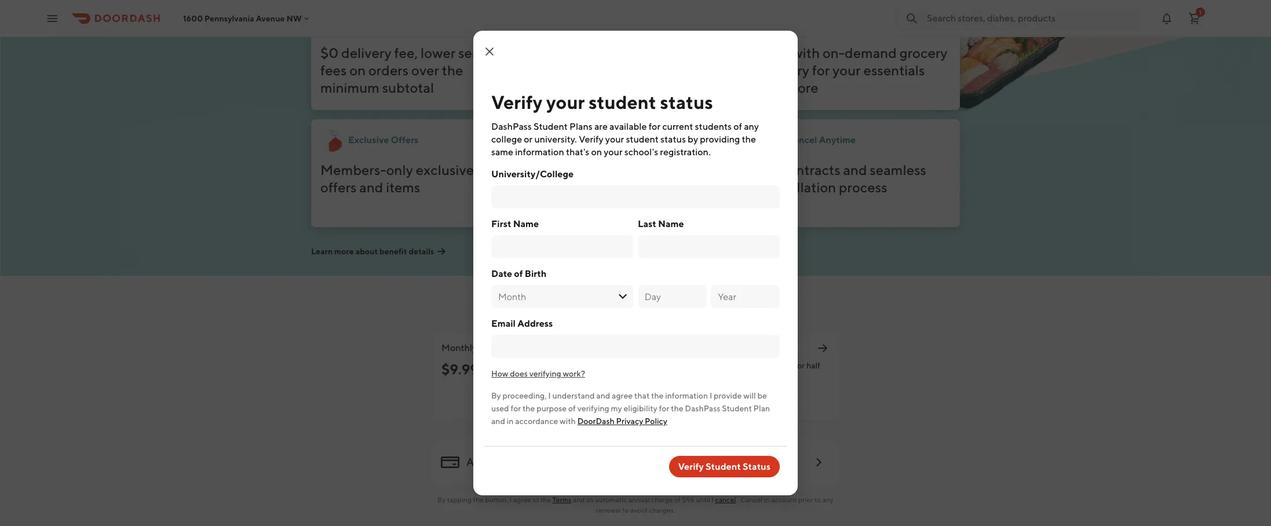 Task type: vqa. For each thing, say whether or not it's contained in the screenshot.


Task type: locate. For each thing, give the bounding box(es) containing it.
1 button
[[1183, 7, 1206, 30]]

. cancel in account prior to any renewal to avoid charges.
[[596, 495, 834, 514]]

0 vertical spatial more
[[786, 79, 818, 96]]

add
[[466, 456, 487, 468]]

over
[[411, 62, 439, 78]]

no contracts and seamless cancellation process
[[759, 162, 926, 195]]

more right learn
[[334, 247, 354, 256]]

0 horizontal spatial in
[[651, 179, 662, 195]]

essentials
[[863, 62, 925, 78]]

more
[[786, 79, 818, 96], [334, 247, 354, 256]]

cancellation
[[759, 179, 836, 195]]

grocery
[[900, 45, 947, 61]]

automatic
[[595, 495, 627, 504]]

avoid
[[630, 506, 647, 514]]

best up thousands
[[568, 134, 587, 145]]

and inside thousands of local and national favorites in your neighborhood
[[659, 162, 683, 178]]

1 vertical spatial best
[[585, 398, 602, 407]]

1600 pennsylvania avenue nw button
[[183, 14, 311, 23]]

by
[[437, 495, 446, 504]]

0 vertical spatial for
[[812, 62, 830, 78]]

offers
[[320, 179, 357, 195]]

any
[[822, 495, 834, 504]]

in
[[651, 179, 662, 195], [764, 495, 770, 504]]

anytime
[[819, 134, 856, 145]]

0 horizontal spatial cancel
[[740, 495, 763, 504]]

seamless
[[870, 162, 926, 178]]

the inside same great benefits for half the price
[[720, 372, 732, 382]]

pennsylvania
[[204, 14, 254, 23]]

1 vertical spatial in
[[764, 495, 770, 504]]

contracts
[[781, 162, 840, 178]]

and right local
[[659, 162, 683, 178]]

half
[[806, 361, 820, 370]]

$96
[[682, 495, 694, 504]]

method
[[533, 456, 571, 468]]

0 vertical spatial delivery
[[341, 45, 391, 61]]

the down same
[[720, 372, 732, 382]]

an
[[586, 495, 594, 504]]

0 horizontal spatial delivery
[[341, 45, 391, 61]]

0 vertical spatial best
[[568, 134, 587, 145]]

i left agree
[[510, 495, 512, 504]]

open menu image
[[45, 11, 59, 25]]

best selection
[[568, 134, 630, 145]]

the
[[442, 62, 463, 78], [720, 372, 732, 382], [473, 495, 484, 504], [540, 495, 551, 504]]

for left 'half'
[[794, 361, 805, 370]]

delivery up on
[[341, 45, 391, 61]]

more inside 'save with on-demand grocery delivery for your essentials and more'
[[786, 79, 818, 96]]

1 vertical spatial delivery
[[759, 62, 809, 78]]

exclusive
[[348, 134, 389, 145]]

avenue
[[256, 14, 285, 23]]

to left any
[[814, 495, 821, 504]]

no
[[759, 162, 778, 178]]

great
[[742, 361, 761, 370]]

to right agree
[[532, 495, 539, 504]]

the inside "$0 delivery fee, lower service fees on orders over the minimum subtotal"
[[442, 62, 463, 78]]

add payment method
[[466, 456, 571, 468]]

members-only exclusive offers and items
[[320, 162, 474, 195]]

by tapping the button, i agree to the terms and an automatic annual charge of $96 until i cancel
[[437, 495, 736, 504]]

1 horizontal spatial in
[[764, 495, 770, 504]]

thousands
[[540, 162, 608, 178]]

selection
[[589, 134, 630, 145]]

1 vertical spatial more
[[334, 247, 354, 256]]

0 horizontal spatial for
[[794, 361, 805, 370]]

for inside same great benefits for half the price
[[794, 361, 805, 370]]

1 horizontal spatial of
[[674, 495, 681, 504]]

nw
[[286, 14, 302, 23]]

plan
[[479, 342, 498, 353]]

1 i from the left
[[510, 495, 512, 504]]

1600 pennsylvania avenue nw
[[183, 14, 302, 23]]

1 horizontal spatial for
[[812, 62, 830, 78]]

grocery & more
[[787, 17, 854, 28]]

now available
[[724, 398, 778, 407]]

delivery inside "$0 delivery fee, lower service fees on orders over the minimum subtotal"
[[341, 45, 391, 61]]

1 horizontal spatial delivery
[[759, 62, 809, 78]]

of up favorites
[[611, 162, 624, 178]]

and
[[759, 79, 783, 96], [659, 162, 683, 178], [843, 162, 867, 178], [359, 179, 383, 195], [573, 495, 585, 504]]

your inside 'save with on-demand grocery delivery for your essentials and more'
[[832, 62, 861, 78]]

in inside the . cancel in account prior to any renewal to avoid charges.
[[764, 495, 770, 504]]

cancel
[[787, 134, 817, 145], [740, 495, 763, 504]]

cancel right .
[[740, 495, 763, 504]]

your for demand
[[832, 62, 861, 78]]

.
[[737, 495, 739, 504]]

cancel
[[715, 495, 736, 504]]

0 vertical spatial of
[[611, 162, 624, 178]]

i right until
[[712, 495, 714, 504]]

1 vertical spatial cancel
[[740, 495, 763, 504]]

in inside thousands of local and national favorites in your neighborhood
[[651, 179, 662, 195]]

1 horizontal spatial cancel
[[787, 134, 817, 145]]

cancel up contracts
[[787, 134, 817, 145]]

delivery down "save"
[[759, 62, 809, 78]]

and down "save"
[[759, 79, 783, 96]]

benefit
[[379, 247, 407, 256]]

0 vertical spatial your
[[832, 62, 861, 78]]

$9.99
[[441, 361, 478, 377]]

button,
[[485, 495, 508, 504]]

in left account at the right of page
[[764, 495, 770, 504]]

the down lower
[[442, 62, 463, 78]]

1 vertical spatial for
[[794, 361, 805, 370]]

local
[[626, 162, 656, 178]]

to
[[532, 495, 539, 504], [814, 495, 821, 504], [622, 506, 629, 514]]

/month
[[478, 367, 506, 376]]

2 horizontal spatial to
[[814, 495, 821, 504]]

your for and
[[665, 179, 693, 195]]

of left '$96'
[[674, 495, 681, 504]]

fees
[[320, 62, 347, 78]]

of
[[611, 162, 624, 178], [674, 495, 681, 504]]

0 horizontal spatial of
[[611, 162, 624, 178]]

in down local
[[651, 179, 662, 195]]

&
[[824, 17, 830, 28]]

and inside 'members-only exclusive offers and items'
[[359, 179, 383, 195]]

of inside thousands of local and national favorites in your neighborhood
[[611, 162, 624, 178]]

best value
[[585, 398, 625, 407]]

same
[[720, 361, 740, 370]]

renewal
[[596, 506, 621, 514]]

tapping
[[447, 495, 472, 504]]

neighborhood
[[540, 196, 630, 213]]

charge
[[651, 495, 673, 504]]

0 vertical spatial cancel
[[787, 134, 817, 145]]

1 horizontal spatial more
[[786, 79, 818, 96]]

save
[[759, 45, 789, 61]]

best
[[568, 134, 587, 145], [585, 398, 602, 407]]

to left avoid
[[622, 506, 629, 514]]

2 i from the left
[[712, 495, 714, 504]]

and down members-
[[359, 179, 383, 195]]

more down with
[[786, 79, 818, 96]]

your
[[832, 62, 861, 78], [665, 179, 693, 195], [631, 290, 668, 312]]

0 horizontal spatial i
[[510, 495, 512, 504]]

your inside thousands of local and national favorites in your neighborhood
[[665, 179, 693, 195]]

1 vertical spatial your
[[665, 179, 693, 195]]

and up process
[[843, 162, 867, 178]]

price
[[734, 372, 752, 382]]

for down on-
[[812, 62, 830, 78]]

delivery
[[341, 45, 391, 61], [759, 62, 809, 78]]

1 vertical spatial of
[[674, 495, 681, 504]]

best left "value"
[[585, 398, 602, 407]]

0 vertical spatial in
[[651, 179, 662, 195]]

1 horizontal spatial i
[[712, 495, 714, 504]]



Task type: describe. For each thing, give the bounding box(es) containing it.
choose
[[563, 290, 627, 312]]

save with on-demand grocery delivery for your essentials and more
[[759, 45, 947, 96]]

national
[[540, 179, 591, 195]]

cancel link
[[715, 495, 736, 504]]

1600
[[183, 14, 203, 23]]

prior
[[798, 495, 813, 504]]

on-
[[823, 45, 845, 61]]

$9.99 /month
[[441, 361, 506, 377]]

delivery inside 'save with on-demand grocery delivery for your essentials and more'
[[759, 62, 809, 78]]

orders
[[368, 62, 409, 78]]

minimum
[[320, 79, 379, 96]]

members-
[[320, 162, 386, 178]]

and inside no contracts and seamless cancellation process
[[843, 162, 867, 178]]

best for best value
[[585, 398, 602, 407]]

now
[[724, 398, 741, 407]]

favorites
[[594, 179, 648, 195]]

learn more about benefit details
[[311, 247, 434, 256]]

value
[[603, 398, 625, 407]]

terms
[[552, 495, 571, 504]]

$8
[[580, 361, 597, 377]]

exclusive
[[416, 162, 474, 178]]

notification bell image
[[1160, 11, 1174, 25]]

subtotal
[[382, 79, 434, 96]]

about
[[355, 247, 378, 256]]

pickup
[[568, 17, 598, 28]]

terms link
[[552, 495, 571, 504]]

offers
[[391, 134, 418, 145]]

service
[[458, 45, 503, 61]]

same great benefits for half the price
[[720, 361, 820, 382]]

learn
[[311, 247, 333, 256]]

for inside 'save with on-demand grocery delivery for your essentials and more'
[[812, 62, 830, 78]]

on
[[349, 62, 366, 78]]

0 items, open order cart image
[[1188, 11, 1201, 25]]

plan
[[672, 290, 708, 312]]

payment
[[489, 456, 531, 468]]

0 horizontal spatial more
[[334, 247, 354, 256]]

account
[[771, 495, 797, 504]]

best for best selection
[[568, 134, 587, 145]]

0 horizontal spatial to
[[532, 495, 539, 504]]

and inside 'save with on-demand grocery delivery for your essentials and more'
[[759, 79, 783, 96]]

monthly
[[441, 342, 477, 353]]

$0
[[320, 45, 338, 61]]

1
[[1199, 8, 1201, 15]]

with
[[792, 45, 820, 61]]

cancel anytime
[[787, 134, 856, 145]]

benefits
[[763, 361, 793, 370]]

the left terms
[[540, 495, 551, 504]]

charges.
[[649, 506, 675, 514]]

items
[[386, 179, 420, 195]]

1 horizontal spatial to
[[622, 506, 629, 514]]

agree
[[513, 495, 531, 504]]

the left button,
[[473, 495, 484, 504]]

fee,
[[394, 45, 418, 61]]

demand
[[845, 45, 897, 61]]

annual
[[628, 495, 650, 504]]

thousands of local and national favorites in your neighborhood
[[540, 162, 693, 213]]

exclusive offers
[[348, 134, 418, 145]]

until
[[696, 495, 710, 504]]

2 vertical spatial your
[[631, 290, 668, 312]]

lower
[[421, 45, 455, 61]]

details
[[409, 247, 434, 256]]

close image
[[483, 45, 496, 59]]

more
[[832, 17, 854, 28]]

$0 delivery fee, lower service fees on orders over the minimum subtotal
[[320, 45, 503, 96]]

and left the an
[[573, 495, 585, 504]]

monthly plan
[[441, 342, 498, 353]]

process
[[839, 179, 887, 195]]

grocery
[[787, 17, 822, 28]]

only
[[386, 162, 413, 178]]

available
[[743, 398, 778, 407]]

cancel inside the . cancel in account prior to any renewal to avoid charges.
[[740, 495, 763, 504]]



